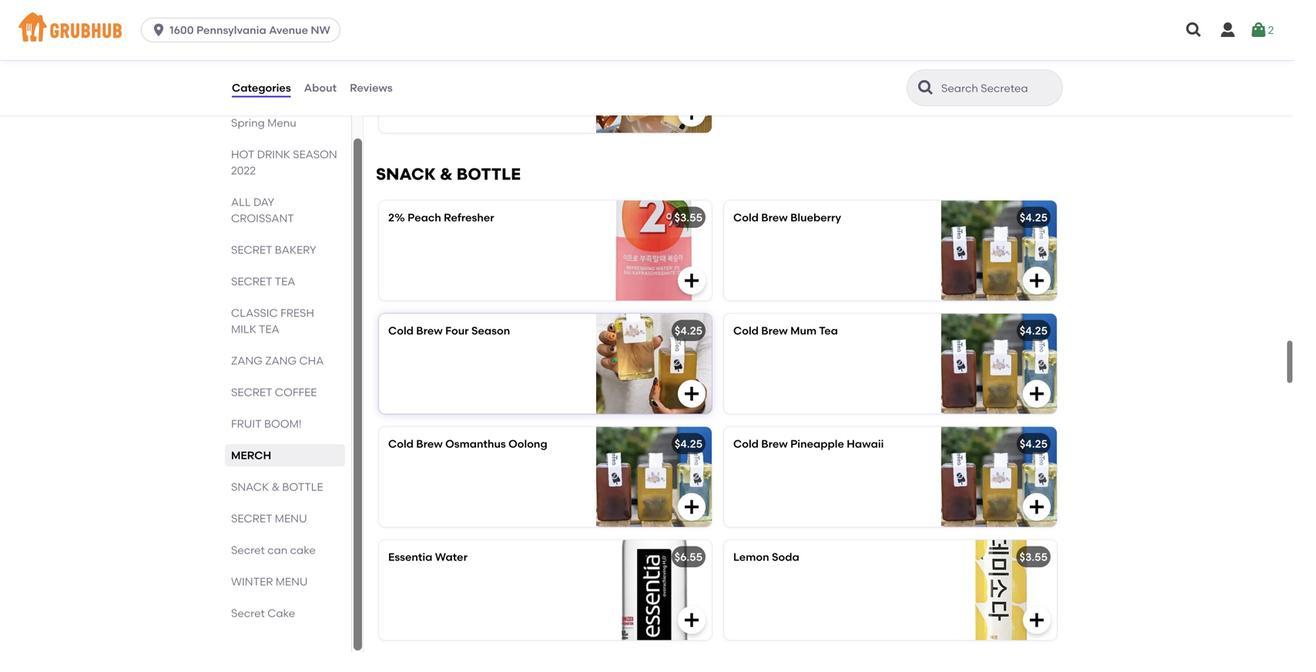 Task type: vqa. For each thing, say whether or not it's contained in the screenshot.


Task type: describe. For each thing, give the bounding box(es) containing it.
2%
[[388, 211, 405, 224]]

refresher
[[444, 211, 495, 224]]

oolong
[[509, 438, 548, 451]]

secret for secret coffee
[[231, 386, 272, 399]]

hawaii
[[847, 438, 884, 451]]

search icon image
[[917, 79, 936, 97]]

2% peach refresher image
[[597, 201, 712, 301]]

reviews
[[350, 81, 393, 94]]

0 vertical spatial &
[[440, 165, 453, 184]]

secret coffee
[[231, 386, 317, 399]]

brew for mum
[[762, 325, 788, 338]]

secret tea
[[231, 275, 295, 288]]

zang zang cha
[[231, 355, 324, 368]]

water
[[435, 551, 468, 564]]

menu
[[268, 116, 297, 129]]

svg image for cold brew osmanthus oolong image
[[683, 498, 701, 517]]

categories
[[232, 81, 291, 94]]

secret bakery
[[231, 244, 316, 257]]

cold for cold brew pineapple hawaii
[[734, 438, 759, 451]]

all
[[231, 196, 251, 209]]

four
[[446, 325, 469, 338]]

2 button
[[1250, 16, 1275, 44]]

2022
[[231, 164, 256, 177]]

2% peach refresher
[[388, 211, 495, 224]]

main navigation navigation
[[0, 0, 1295, 60]]

reviews button
[[349, 60, 394, 116]]

hot drink season 2022
[[231, 148, 337, 177]]

cold brew pineapple hawaii image
[[942, 427, 1057, 528]]

coffee
[[275, 386, 317, 399]]

cold brew blueberry image
[[942, 201, 1057, 301]]

cold for cold brew osmanthus oolong
[[388, 438, 414, 451]]

soda
[[772, 551, 800, 564]]

0 vertical spatial snack & bottle
[[376, 165, 521, 184]]

secret for secret cake
[[231, 607, 265, 620]]

day
[[254, 196, 274, 209]]

$4.25 for cold brew four season
[[675, 325, 703, 338]]

0 vertical spatial snack
[[376, 165, 436, 184]]

cold brew mum tea image
[[942, 314, 1057, 414]]

cold for cold brew four season
[[388, 325, 414, 338]]

winter
[[231, 576, 273, 589]]

secret for secret can cake
[[231, 544, 265, 557]]

0 vertical spatial bottle
[[457, 165, 521, 184]]

pineapple
[[791, 438, 845, 451]]

0 horizontal spatial &
[[272, 481, 280, 494]]

cold brew pineapple hawaii
[[734, 438, 884, 451]]

svg image for 2% peach refresher
[[683, 272, 701, 290]]

1 zang from the left
[[231, 355, 263, 368]]

svg image for secretea key ring image
[[683, 104, 701, 122]]

lemon soda
[[734, 551, 800, 564]]

$4.25 for cold brew osmanthus oolong
[[675, 438, 703, 451]]

svg image for lemon soda
[[1028, 612, 1047, 630]]

$4.25 for cold brew blueberry
[[1020, 211, 1048, 224]]

secretea key ring image
[[597, 33, 712, 133]]

essentia
[[388, 551, 433, 564]]

milk
[[231, 323, 257, 336]]

winter menu
[[231, 576, 308, 589]]

cold for cold brew blueberry
[[734, 211, 759, 224]]

svg image for cold brew mum tea
[[1028, 385, 1047, 404]]

osmanthus
[[446, 438, 506, 451]]

cold brew osmanthus oolong image
[[597, 427, 712, 528]]

about button
[[303, 60, 338, 116]]

boom!
[[264, 418, 302, 431]]

menu for winter menu
[[276, 576, 308, 589]]

peach
[[408, 211, 441, 224]]

tea
[[819, 325, 838, 338]]

svg image inside 2 "button"
[[1250, 21, 1269, 39]]

2 zang from the left
[[265, 355, 297, 368]]

cold brew blueberry
[[734, 211, 842, 224]]

secret cake
[[231, 607, 295, 620]]

nw
[[311, 24, 331, 37]]



Task type: locate. For each thing, give the bounding box(es) containing it.
svg image for essentia water
[[683, 612, 701, 630]]

secret left can
[[231, 544, 265, 557]]

avenue
[[269, 24, 308, 37]]

fruit
[[231, 418, 262, 431]]

secret for secret menu
[[231, 513, 272, 526]]

spring
[[231, 116, 265, 129]]

$4.25
[[1020, 211, 1048, 224], [675, 325, 703, 338], [1020, 325, 1048, 338], [675, 438, 703, 451], [1020, 438, 1048, 451]]

2 secret from the top
[[231, 607, 265, 620]]

cold left mum
[[734, 325, 759, 338]]

cold left pineapple
[[734, 438, 759, 451]]

essentia water image
[[597, 541, 712, 641]]

brew left blueberry
[[762, 211, 788, 224]]

drink
[[257, 148, 291, 161]]

cold left four
[[388, 325, 414, 338]]

secret up classic
[[231, 275, 272, 288]]

season
[[472, 325, 510, 338]]

brew left mum
[[762, 325, 788, 338]]

& up 2% peach refresher in the left of the page
[[440, 165, 453, 184]]

1 horizontal spatial snack
[[376, 165, 436, 184]]

1 horizontal spatial snack & bottle
[[376, 165, 521, 184]]

$4.25 for cold brew mum tea
[[1020, 325, 1048, 338]]

bakery
[[275, 244, 316, 257]]

hot
[[231, 148, 255, 161]]

bottle up secret menu
[[282, 481, 323, 494]]

$3.55 for 2% peach refresher
[[675, 211, 703, 224]]

zang
[[231, 355, 263, 368], [265, 355, 297, 368]]

secret
[[231, 244, 272, 257], [231, 275, 272, 288], [231, 386, 272, 399], [231, 513, 272, 526]]

2 secret from the top
[[231, 275, 272, 288]]

menu for secret menu
[[275, 513, 307, 526]]

1 horizontal spatial &
[[440, 165, 453, 184]]

brew for four
[[416, 325, 443, 338]]

secret
[[231, 544, 265, 557], [231, 607, 265, 620]]

1 vertical spatial bottle
[[282, 481, 323, 494]]

secret down croissant
[[231, 244, 272, 257]]

svg image
[[1250, 21, 1269, 39], [151, 22, 167, 38], [683, 104, 701, 122], [1028, 272, 1047, 290], [683, 498, 701, 517]]

secret down winter
[[231, 607, 265, 620]]

snack & bottle up secret menu
[[231, 481, 323, 494]]

snack & bottle
[[376, 165, 521, 184], [231, 481, 323, 494]]

0 vertical spatial tea
[[275, 275, 295, 288]]

2
[[1269, 23, 1275, 36]]

1 vertical spatial snack & bottle
[[231, 481, 323, 494]]

$6.55
[[675, 551, 703, 564]]

0 horizontal spatial $3.55
[[675, 211, 703, 224]]

0 vertical spatial menu
[[275, 513, 307, 526]]

tea
[[275, 275, 295, 288], [259, 323, 280, 336]]

brew left pineapple
[[762, 438, 788, 451]]

classic
[[231, 307, 278, 320]]

bottle up refresher
[[457, 165, 521, 184]]

tea down classic
[[259, 323, 280, 336]]

0 horizontal spatial snack & bottle
[[231, 481, 323, 494]]

classic fresh milk tea
[[231, 307, 314, 336]]

1 vertical spatial secret
[[231, 607, 265, 620]]

1 secret from the top
[[231, 244, 272, 257]]

1600 pennsylvania avenue nw
[[170, 24, 331, 37]]

$3.55 for lemon soda
[[1020, 551, 1048, 564]]

1 vertical spatial &
[[272, 481, 280, 494]]

snack up 2%
[[376, 165, 436, 184]]

cake
[[268, 607, 295, 620]]

1 vertical spatial $3.55
[[1020, 551, 1048, 564]]

fresh
[[281, 307, 314, 320]]

1 vertical spatial tea
[[259, 323, 280, 336]]

0 vertical spatial secret
[[231, 544, 265, 557]]

secret can cake
[[231, 544, 316, 557]]

lemon
[[734, 551, 770, 564]]

cold brew osmanthus oolong
[[388, 438, 548, 451]]

brew for osmanthus
[[416, 438, 443, 451]]

$4.25 for cold brew pineapple hawaii
[[1020, 438, 1048, 451]]

cold brew four season image
[[597, 314, 712, 414]]

brew for pineapple
[[762, 438, 788, 451]]

about
[[304, 81, 337, 94]]

cold left blueberry
[[734, 211, 759, 224]]

essentia water
[[388, 551, 468, 564]]

svg image
[[1185, 21, 1204, 39], [1219, 21, 1238, 39], [683, 272, 701, 290], [683, 385, 701, 404], [1028, 385, 1047, 404], [1028, 498, 1047, 517], [683, 612, 701, 630], [1028, 612, 1047, 630]]

0 horizontal spatial zang
[[231, 355, 263, 368]]

spring menu
[[231, 116, 297, 129]]

lemon soda image
[[942, 541, 1057, 641]]

brew for blueberry
[[762, 211, 788, 224]]

can
[[268, 544, 288, 557]]

mum
[[791, 325, 817, 338]]

secret up "fruit"
[[231, 386, 272, 399]]

menu
[[275, 513, 307, 526], [276, 576, 308, 589]]

secret menu
[[231, 513, 307, 526]]

cake
[[290, 544, 316, 557]]

cold left the osmanthus
[[388, 438, 414, 451]]

1 horizontal spatial $3.55
[[1020, 551, 1048, 564]]

$3.55
[[675, 211, 703, 224], [1020, 551, 1048, 564]]

& up secret menu
[[272, 481, 280, 494]]

secret for secret bakery
[[231, 244, 272, 257]]

tea inside classic fresh milk tea
[[259, 323, 280, 336]]

0 horizontal spatial bottle
[[282, 481, 323, 494]]

1 vertical spatial snack
[[231, 481, 269, 494]]

&
[[440, 165, 453, 184], [272, 481, 280, 494]]

all day croissant
[[231, 196, 294, 225]]

1600 pennsylvania avenue nw button
[[141, 18, 347, 42]]

zang down milk
[[231, 355, 263, 368]]

cha
[[299, 355, 324, 368]]

cold
[[734, 211, 759, 224], [388, 325, 414, 338], [734, 325, 759, 338], [388, 438, 414, 451], [734, 438, 759, 451]]

1 secret from the top
[[231, 544, 265, 557]]

svg image for cold brew pineapple hawaii
[[1028, 498, 1047, 517]]

1 horizontal spatial zang
[[265, 355, 297, 368]]

fruit boom!
[[231, 418, 302, 431]]

1600
[[170, 24, 194, 37]]

tea down bakery
[[275, 275, 295, 288]]

cold brew mum tea
[[734, 325, 838, 338]]

0 vertical spatial $3.55
[[675, 211, 703, 224]]

brew left the osmanthus
[[416, 438, 443, 451]]

4 secret from the top
[[231, 513, 272, 526]]

brew left four
[[416, 325, 443, 338]]

pennsylvania
[[197, 24, 266, 37]]

blueberry
[[791, 211, 842, 224]]

cold for cold brew mum tea
[[734, 325, 759, 338]]

zang left cha
[[265, 355, 297, 368]]

croissant
[[231, 212, 294, 225]]

svg image for cold brew four season
[[683, 385, 701, 404]]

snack down merch in the bottom left of the page
[[231, 481, 269, 494]]

svg image inside 1600 pennsylvania avenue nw button
[[151, 22, 167, 38]]

season
[[293, 148, 337, 161]]

snack
[[376, 165, 436, 184], [231, 481, 269, 494]]

merch
[[231, 449, 271, 462]]

Search Secretea search field
[[940, 81, 1058, 96]]

snack & bottle up 2% peach refresher in the left of the page
[[376, 165, 521, 184]]

brew
[[762, 211, 788, 224], [416, 325, 443, 338], [762, 325, 788, 338], [416, 438, 443, 451], [762, 438, 788, 451]]

svg image for cold brew blueberry image
[[1028, 272, 1047, 290]]

bottle
[[457, 165, 521, 184], [282, 481, 323, 494]]

categories button
[[231, 60, 292, 116]]

0 horizontal spatial snack
[[231, 481, 269, 494]]

3 secret from the top
[[231, 386, 272, 399]]

1 horizontal spatial bottle
[[457, 165, 521, 184]]

secret up secret can cake
[[231, 513, 272, 526]]

secret for secret tea
[[231, 275, 272, 288]]

1 vertical spatial menu
[[276, 576, 308, 589]]

cold brew four season
[[388, 325, 510, 338]]



